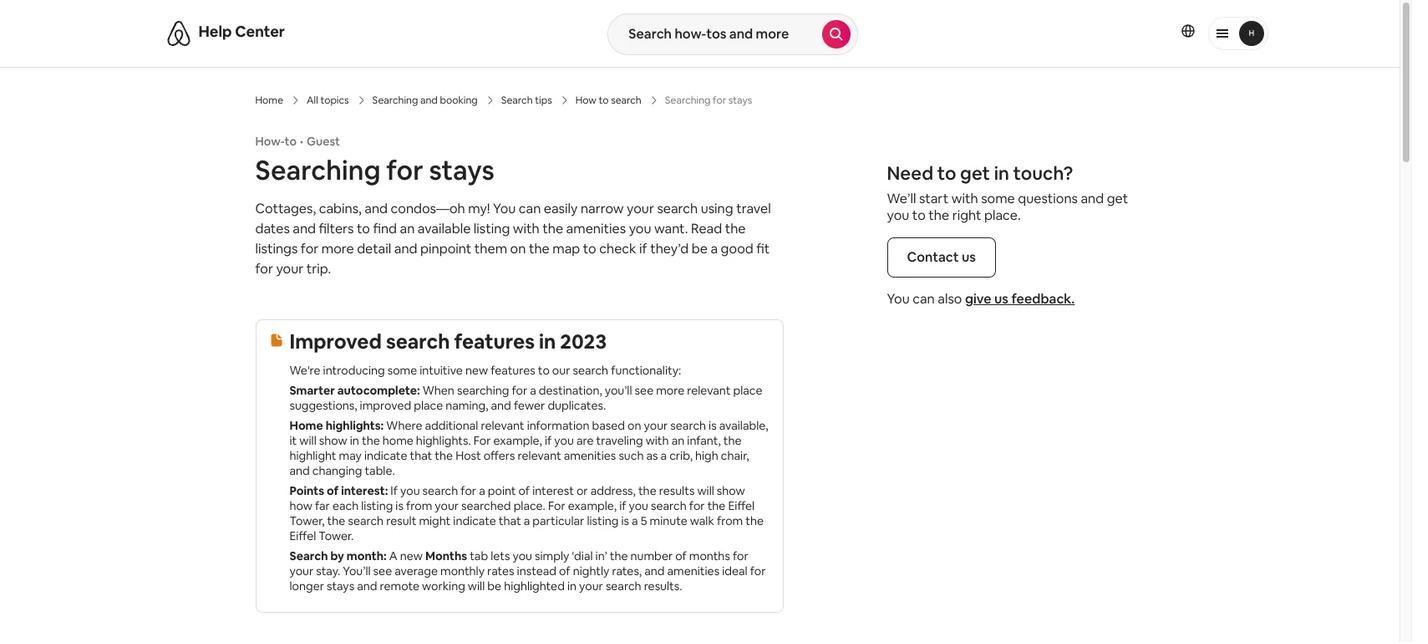 Task type: describe. For each thing, give the bounding box(es) containing it.
months
[[426, 548, 467, 563]]

the inside tab lets you simply 'dial in' the number of months for your stay. you'll see average monthly rates instead of nightly rates, and amenities ideal for longer stays and remote working will be highlighted in your search results.
[[610, 548, 628, 563]]

a
[[389, 548, 398, 563]]

in inside tab lets you simply 'dial in' the number of months for your stay. you'll see average monthly rates instead of nightly rates, and amenities ideal for longer stays and remote working will be highlighted in your search results.
[[568, 578, 577, 594]]

dates
[[255, 220, 290, 237]]

1 horizontal spatial can
[[913, 290, 935, 308]]

working
[[422, 578, 465, 594]]

for right 'minute'
[[690, 498, 705, 513]]

using
[[701, 200, 734, 217]]

improved search features in 2023 we're introducing some intuitive new features to our search functionality:
[[290, 329, 682, 378]]

interest:
[[341, 483, 388, 498]]

how-
[[255, 134, 285, 149]]

duplicates.
[[548, 398, 606, 413]]

amenities inside cottages, cabins, and condos—oh my! you can easily narrow your search using travel dates and filters to find an available listing with the amenities you want. read the listings for more detail and pinpoint them on the map to check if they'd be a good fit for your trip.
[[566, 220, 626, 237]]

1 vertical spatial us
[[995, 290, 1009, 308]]

we're
[[290, 363, 321, 378]]

that inside where additional relevant information based on your search is available, it will show in the home highlights. for example, if you are traveling with an infant, the highlight may indicate that the host offers relevant amenities such as a crib, high chair, and changing table.
[[410, 448, 432, 463]]

of inside if you search for a point of interest or address, the results will show how far each listing is from your searched place. for example, if you search for the eiffel tower, the search result might indicate that a particular listing is a 5 minute walk from the eiffel tower.
[[519, 483, 530, 498]]

us inside contact us link
[[962, 248, 976, 266]]

you inside where additional relevant information based on your search is available, it will show in the home highlights. for example, if you are traveling with an infant, the highlight may indicate that the host offers relevant amenities such as a crib, high chair, and changing table.
[[555, 433, 574, 448]]

a inside where additional relevant information based on your search is available, it will show in the home highlights. for example, if you are traveling with an infant, the highlight may indicate that the host offers relevant amenities such as a crib, high chair, and changing table.
[[661, 448, 667, 463]]

1 horizontal spatial place
[[734, 383, 763, 398]]

topics
[[321, 94, 349, 107]]

right
[[953, 206, 982, 224]]

airbnb homepage image
[[165, 20, 192, 47]]

that inside if you search for a point of interest or address, the results will show how far each listing is from your searched place. for example, if you search for the eiffel tower, the search result might indicate that a particular listing is a 5 minute walk from the eiffel tower.
[[499, 513, 521, 528]]

for right ideal at the bottom of the page
[[750, 563, 766, 578]]

help
[[199, 22, 232, 41]]

0 vertical spatial features
[[454, 329, 535, 354]]

the left map
[[529, 240, 550, 257]]

with inside cottages, cabins, and condos—oh my! you can easily narrow your search using travel dates and filters to find an available listing with the amenities you want. read the listings for more detail and pinpoint them on the map to check if they'd be a good fit for your trip.
[[513, 220, 540, 237]]

your down ''dial'
[[579, 578, 603, 594]]

you inside tab lets you simply 'dial in' the number of months for your stay. you'll see average monthly rates instead of nightly rates, and amenities ideal for longer stays and remote working will be highlighted in your search results.
[[513, 548, 532, 563]]

searching
[[457, 383, 509, 398]]

will inside if you search for a point of interest or address, the results will show how far each listing is from your searched place. for example, if you search for the eiffel tower, the search result might indicate that a particular listing is a 5 minute walk from the eiffel tower.
[[698, 483, 715, 498]]

want.
[[655, 220, 688, 237]]

0 horizontal spatial is
[[396, 498, 404, 513]]

far
[[315, 498, 330, 513]]

search up intuitive
[[386, 329, 450, 354]]

your left "stay."
[[290, 563, 314, 578]]

of left months on the bottom
[[676, 548, 687, 563]]

•
[[300, 134, 303, 149]]

crib,
[[670, 448, 693, 463]]

detail
[[357, 240, 391, 257]]

how
[[576, 94, 597, 107]]

search for search tips
[[501, 94, 533, 107]]

all topics link
[[307, 94, 349, 107]]

where additional relevant information based on your search is available, it will show in the home highlights. for example, if you are traveling with an infant, the highlight may indicate that the host offers relevant amenities such as a crib, high chair, and changing table.
[[290, 418, 769, 478]]

some inside improved search features in 2023 we're introducing some intuitive new features to our search functionality:
[[388, 363, 417, 378]]

available
[[418, 220, 471, 237]]

1 horizontal spatial stays
[[429, 153, 495, 187]]

to right how
[[599, 94, 609, 107]]

0 vertical spatial eiffel
[[729, 498, 755, 513]]

rates
[[487, 563, 515, 578]]

to left •
[[285, 134, 297, 149]]

particular
[[533, 513, 585, 528]]

fit
[[757, 240, 770, 257]]

easily narrow
[[544, 200, 624, 217]]

the up map
[[543, 220, 564, 237]]

for inside 'when searching for a destination, you'll see more relevant place suggestions, improved place naming, and fewer duplicates.'
[[512, 383, 528, 398]]

is inside where additional relevant information based on your search is available, it will show in the home highlights. for example, if you are traveling with an infant, the highlight may indicate that the host offers relevant amenities such as a crib, high chair, and changing table.
[[709, 418, 717, 433]]

interest
[[533, 483, 574, 498]]

need to get in touch? we'll start with some questions and get you to the right place.
[[887, 161, 1129, 224]]

point
[[488, 483, 516, 498]]

infant,
[[687, 433, 721, 448]]

our
[[552, 363, 570, 378]]

stay.
[[316, 563, 341, 578]]

for right months on the bottom
[[733, 548, 749, 563]]

indicate inside if you search for a point of interest or address, the results will show how far each listing is from your searched place. for example, if you search for the eiffel tower, the search result might indicate that a particular listing is a 5 minute walk from the eiffel tower.
[[453, 513, 496, 528]]

suggestions,
[[290, 398, 357, 413]]

available,
[[720, 418, 769, 433]]

ideal
[[722, 563, 748, 578]]

monthly
[[441, 563, 485, 578]]

more inside 'when searching for a destination, you'll see more relevant place suggestions, improved place naming, and fewer duplicates.'
[[656, 383, 685, 398]]

will inside tab lets you simply 'dial in' the number of months for your stay. you'll see average monthly rates instead of nightly rates, and amenities ideal for longer stays and remote working will be highlighted in your search results.
[[468, 578, 485, 594]]

on inside where additional relevant information based on your search is available, it will show in the home highlights. for example, if you are traveling with an infant, the highlight may indicate that the host offers relevant amenities such as a crib, high chair, and changing table.
[[628, 418, 642, 433]]

of down changing
[[327, 483, 339, 498]]

the inside "need to get in touch? we'll start with some questions and get you to the right place."
[[929, 206, 950, 224]]

with inside "need to get in touch? we'll start with some questions and get you to the right place."
[[952, 190, 979, 207]]

how to search
[[576, 94, 642, 107]]

month:
[[347, 548, 387, 563]]

they'd
[[650, 240, 689, 257]]

the right infant,
[[724, 433, 742, 448]]

for up "trip."
[[301, 240, 319, 257]]

home
[[383, 433, 414, 448]]

your up check
[[627, 200, 654, 217]]

your inside if you search for a point of interest or address, the results will show how far each listing is from your searched place. for example, if you search for the eiffel tower, the search result might indicate that a particular listing is a 5 minute walk from the eiffel tower.
[[435, 498, 459, 513]]

'dial
[[572, 548, 593, 563]]

highlighted
[[504, 578, 565, 594]]

be inside tab lets you simply 'dial in' the number of months for your stay. you'll see average monthly rates instead of nightly rates, and amenities ideal for longer stays and remote working will be highlighted in your search results.
[[488, 578, 502, 594]]

and inside where additional relevant information based on your search is available, it will show in the home highlights. for example, if you are traveling with an infant, the highlight may indicate that the host offers relevant amenities such as a crib, high chair, and changing table.
[[290, 463, 310, 478]]

you'll
[[605, 383, 632, 398]]

search inside where additional relevant information based on your search is available, it will show in the home highlights. for example, if you are traveling with an infant, the highlight may indicate that the host offers relevant amenities such as a crib, high chair, and changing table.
[[671, 418, 706, 433]]

searching for searching for stays
[[255, 153, 381, 187]]

destination,
[[539, 383, 602, 398]]

search by month: a new months
[[290, 548, 467, 563]]

chair,
[[721, 448, 749, 463]]

to inside improved search features in 2023 we're introducing some intuitive new features to our search functionality:
[[538, 363, 550, 378]]

0 vertical spatial get
[[961, 161, 991, 185]]

of left ''dial'
[[559, 563, 571, 578]]

check
[[600, 240, 637, 257]]

if inside where additional relevant information based on your search is available, it will show in the home highlights. for example, if you are traveling with an infant, the highlight may indicate that the host offers relevant amenities such as a crib, high chair, and changing table.
[[545, 433, 552, 448]]

the left home at the left of page
[[362, 433, 380, 448]]

each
[[333, 498, 359, 513]]

my! you
[[468, 200, 516, 217]]

more inside cottages, cabins, and condos—oh my! you can easily narrow your search using travel dates and filters to find an available listing with the amenities you want. read the listings for more detail and pinpoint them on the map to check if they'd be a good fit for your trip.
[[322, 240, 354, 257]]

filters
[[319, 220, 354, 237]]

average
[[395, 563, 438, 578]]

guest
[[307, 134, 340, 149]]

you'll
[[343, 563, 371, 578]]

if inside if you search for a point of interest or address, the results will show how far each listing is from your searched place. for example, if you search for the eiffel tower, the search result might indicate that a particular listing is a 5 minute walk from the eiffel tower.
[[620, 498, 627, 513]]

and inside 'when searching for a destination, you'll see more relevant place suggestions, improved place naming, and fewer duplicates.'
[[491, 398, 511, 413]]

and down month:
[[357, 578, 377, 594]]

for left point
[[461, 483, 477, 498]]

search right 5 at the left
[[651, 498, 687, 513]]

rates,
[[612, 563, 642, 578]]

host
[[456, 448, 481, 463]]

home for home
[[255, 94, 283, 107]]

the right walk on the bottom
[[746, 513, 764, 528]]

for inside where additional relevant information based on your search is available, it will show in the home highlights. for example, if you are traveling with an infant, the highlight may indicate that the host offers relevant amenities such as a crib, high chair, and changing table.
[[474, 433, 491, 448]]

fewer
[[514, 398, 545, 413]]

the left results
[[639, 483, 657, 498]]

to down need
[[913, 206, 926, 224]]

introducing
[[323, 363, 385, 378]]

0 horizontal spatial place
[[414, 398, 443, 413]]

searching and booking
[[373, 94, 478, 107]]

listing inside cottages, cabins, and condos—oh my! you can easily narrow your search using travel dates and filters to find an available listing with the amenities you want. read the listings for more detail and pinpoint them on the map to check if they'd be a good fit for your trip.
[[474, 220, 510, 237]]

home link
[[255, 94, 283, 107]]

to up start
[[938, 161, 957, 185]]

tower,
[[290, 513, 325, 528]]

minute
[[650, 513, 688, 528]]

in inside improved search features in 2023 we're introducing some intuitive new features to our search functionality:
[[539, 329, 556, 354]]

results.
[[644, 578, 683, 594]]

and right the rates, at the bottom left of page
[[645, 563, 665, 578]]

1 vertical spatial new
[[400, 548, 423, 563]]

smarter autocomplete:
[[290, 383, 423, 398]]

as
[[647, 448, 658, 463]]

for inside if you search for a point of interest or address, the results will show how far each listing is from your searched place. for example, if you search for the eiffel tower, the search result might indicate that a particular listing is a 5 minute walk from the eiffel tower.
[[548, 498, 566, 513]]

place. inside if you search for a point of interest or address, the results will show how far each listing is from your searched place. for example, if you search for the eiffel tower, the search result might indicate that a particular listing is a 5 minute walk from the eiffel tower.
[[514, 498, 546, 513]]

search down interest:
[[348, 513, 384, 528]]

by
[[331, 548, 344, 563]]

pinpoint
[[421, 240, 472, 257]]

relevant inside 'when searching for a destination, you'll see more relevant place suggestions, improved place naming, and fewer duplicates.'
[[687, 383, 731, 398]]

touch?
[[1014, 161, 1074, 185]]

searching and booking link
[[373, 94, 478, 107]]

a left 5 at the left
[[632, 513, 638, 528]]

how
[[290, 498, 313, 513]]

tab lets you simply 'dial in' the number of months for your stay. you'll see average monthly rates instead of nightly rates, and amenities ideal for longer stays and remote working will be highlighted in your search results.
[[290, 548, 766, 594]]

we'll
[[887, 190, 917, 207]]

autocomplete:
[[337, 383, 420, 398]]

you left 'minute'
[[629, 498, 649, 513]]

a inside cottages, cabins, and condos—oh my! you can easily narrow your search using travel dates and filters to find an available listing with the amenities you want. read the listings for more detail and pinpoint them on the map to check if they'd be a good fit for your trip.
[[711, 240, 718, 257]]

improved
[[360, 398, 411, 413]]

lets
[[491, 548, 510, 563]]

home for home highlights:
[[290, 418, 323, 433]]

show inside where additional relevant information based on your search is available, it will show in the home highlights. for example, if you are traveling with an infant, the highlight may indicate that the host offers relevant amenities such as a crib, high chair, and changing table.
[[319, 433, 348, 448]]



Task type: locate. For each thing, give the bounding box(es) containing it.
will
[[300, 433, 317, 448], [698, 483, 715, 498], [468, 578, 485, 594]]

0 vertical spatial relevant
[[687, 383, 731, 398]]

place. inside "need to get in touch? we'll start with some questions and get you to the right place."
[[985, 206, 1021, 224]]

1 horizontal spatial more
[[656, 383, 685, 398]]

more
[[322, 240, 354, 257], [656, 383, 685, 398]]

Search how-tos and more search field
[[609, 14, 823, 54]]

and right "dates"
[[293, 220, 316, 237]]

0 vertical spatial some
[[982, 190, 1015, 207]]

that down where
[[410, 448, 432, 463]]

searching
[[373, 94, 418, 107], [255, 153, 381, 187]]

1 vertical spatial get
[[1107, 190, 1129, 207]]

can inside cottages, cabins, and condos—oh my! you can easily narrow your search using travel dates and filters to find an available listing with the amenities you want. read the listings for more detail and pinpoint them on the map to check if they'd be a good fit for your trip.
[[519, 200, 541, 217]]

on
[[510, 240, 526, 257], [628, 418, 642, 433]]

a left point
[[479, 483, 485, 498]]

in inside "need to get in touch? we'll start with some questions and get you to the right place."
[[995, 161, 1010, 185]]

0 vertical spatial with
[[952, 190, 979, 207]]

simply
[[535, 548, 570, 563]]

them
[[475, 240, 508, 257]]

with left crib,
[[646, 433, 669, 448]]

such
[[619, 448, 644, 463]]

home up how-
[[255, 94, 283, 107]]

1 vertical spatial for
[[548, 498, 566, 513]]

0 horizontal spatial indicate
[[364, 448, 407, 463]]

to down cottages, cabins, and condos—oh
[[357, 220, 370, 237]]

in inside where additional relevant information based on your search is available, it will show in the home highlights. for example, if you are traveling with an infant, the highlight may indicate that the host offers relevant amenities such as a crib, high chair, and changing table.
[[350, 433, 359, 448]]

map
[[553, 240, 580, 257]]

0 horizontal spatial eiffel
[[290, 528, 316, 543]]

1 horizontal spatial see
[[635, 383, 654, 398]]

will inside where additional relevant information based on your search is available, it will show in the home highlights. for example, if you are traveling with an infant, the highlight may indicate that the host offers relevant amenities such as a crib, high chair, and changing table.
[[300, 433, 317, 448]]

based
[[592, 418, 625, 433]]

traveling
[[596, 433, 643, 448]]

table.
[[365, 463, 395, 478]]

where
[[386, 418, 423, 433]]

1 vertical spatial show
[[717, 483, 745, 498]]

is right interest:
[[396, 498, 404, 513]]

cottages, cabins, and condos—oh my! you can easily narrow your search using travel dates and filters to find an available listing with the amenities you want. read the listings for more detail and pinpoint them on the map to check if they'd be a good fit for your trip.
[[255, 200, 771, 278]]

if left are at left bottom
[[545, 433, 552, 448]]

0 vertical spatial see
[[635, 383, 654, 398]]

an inside where additional relevant information based on your search is available, it will show in the home highlights. for example, if you are traveling with an infant, the highlight may indicate that the host offers relevant amenities such as a crib, high chair, and changing table.
[[672, 433, 685, 448]]

1 vertical spatial eiffel
[[290, 528, 316, 543]]

2 vertical spatial with
[[646, 433, 669, 448]]

1 horizontal spatial search
[[501, 94, 533, 107]]

0 horizontal spatial home
[[255, 94, 283, 107]]

for up cottages, cabins, and condos—oh
[[386, 153, 424, 187]]

you right "if"
[[400, 483, 420, 498]]

search inside tab lets you simply 'dial in' the number of months for your stay. you'll see average monthly rates instead of nightly rates, and amenities ideal for longer stays and remote working will be highlighted in your search results.
[[606, 578, 642, 594]]

indicate inside where additional relevant information based on your search is available, it will show in the home highlights. for example, if you are traveling with an infant, the highlight may indicate that the host offers relevant amenities such as a crib, high chair, and changing table.
[[364, 448, 407, 463]]

1 vertical spatial amenities
[[564, 448, 616, 463]]

when searching for a destination, you'll see more relevant place suggestions, improved place naming, and fewer duplicates.
[[290, 383, 763, 413]]

0 vertical spatial searching
[[373, 94, 418, 107]]

and left "booking"
[[420, 94, 438, 107]]

will right it on the left of page
[[300, 433, 317, 448]]

1 vertical spatial will
[[698, 483, 715, 498]]

result
[[386, 513, 417, 528]]

highlight
[[290, 448, 337, 463]]

1 vertical spatial that
[[499, 513, 521, 528]]

that
[[410, 448, 432, 463], [499, 513, 521, 528]]

listings
[[255, 240, 298, 257]]

indicate down where
[[364, 448, 407, 463]]

relevant up "available,"
[[687, 383, 731, 398]]

0 horizontal spatial if
[[545, 433, 552, 448]]

a left particular on the left of the page
[[524, 513, 530, 528]]

new right a
[[400, 548, 423, 563]]

place up additional
[[414, 398, 443, 413]]

relevant
[[687, 383, 731, 398], [481, 418, 525, 433], [518, 448, 562, 463]]

and inside "need to get in touch? we'll start with some questions and get you to the right place."
[[1081, 190, 1105, 207]]

remote
[[380, 578, 420, 594]]

address,
[[591, 483, 636, 498]]

the up good
[[725, 220, 746, 237]]

2 horizontal spatial will
[[698, 483, 715, 498]]

0 vertical spatial be
[[692, 240, 708, 257]]

an right find
[[400, 220, 415, 237]]

1 vertical spatial relevant
[[481, 418, 525, 433]]

example, up 'in''
[[568, 498, 617, 513]]

0 horizontal spatial with
[[513, 220, 540, 237]]

with inside where additional relevant information based on your search is available, it will show in the home highlights. for example, if you are traveling with an infant, the highlight may indicate that the host offers relevant amenities such as a crib, high chair, and changing table.
[[646, 433, 669, 448]]

eiffel down the how
[[290, 528, 316, 543]]

search up crib,
[[671, 418, 706, 433]]

0 horizontal spatial some
[[388, 363, 417, 378]]

show down chair,
[[717, 483, 745, 498]]

that down point
[[499, 513, 521, 528]]

contact us link
[[887, 237, 996, 278]]

2 horizontal spatial is
[[709, 418, 717, 433]]

will left rates
[[468, 578, 485, 594]]

0 vertical spatial us
[[962, 248, 976, 266]]

searching down guest
[[255, 153, 381, 187]]

search up destination,
[[573, 363, 609, 378]]

searching right topics
[[373, 94, 418, 107]]

search tips
[[501, 94, 552, 107]]

1 horizontal spatial will
[[468, 578, 485, 594]]

1 vertical spatial can
[[913, 290, 935, 308]]

1 horizontal spatial eiffel
[[729, 498, 755, 513]]

find
[[373, 220, 397, 237]]

months
[[690, 548, 731, 563]]

for down naming,
[[474, 433, 491, 448]]

search right how
[[611, 94, 642, 107]]

to
[[599, 94, 609, 107], [285, 134, 297, 149], [938, 161, 957, 185], [913, 206, 926, 224], [357, 220, 370, 237], [583, 240, 597, 257], [538, 363, 550, 378]]

is left 5 at the left
[[622, 513, 630, 528]]

in'
[[596, 548, 608, 563]]

1 vertical spatial example,
[[568, 498, 617, 513]]

1 horizontal spatial show
[[717, 483, 745, 498]]

the left the right
[[929, 206, 950, 224]]

if inside cottages, cabins, and condos—oh my! you can easily narrow your search using travel dates and filters to find an available listing with the amenities you want. read the listings for more detail and pinpoint them on the map to check if they'd be a good fit for your trip.
[[640, 240, 648, 257]]

0 vertical spatial home
[[255, 94, 283, 107]]

get up the right
[[961, 161, 991, 185]]

1 horizontal spatial home
[[290, 418, 323, 433]]

1 horizontal spatial with
[[646, 433, 669, 448]]

on right them
[[510, 240, 526, 257]]

from right "if"
[[406, 498, 432, 513]]

stays
[[429, 153, 495, 187], [327, 578, 355, 594]]

see inside tab lets you simply 'dial in' the number of months for your stay. you'll see average monthly rates instead of nightly rates, and amenities ideal for longer stays and remote working will be highlighted in your search results.
[[373, 563, 392, 578]]

for
[[474, 433, 491, 448], [548, 498, 566, 513]]

5
[[641, 513, 647, 528]]

your down listings
[[276, 260, 304, 278]]

search left the tips
[[501, 94, 533, 107]]

can right you
[[913, 290, 935, 308]]

1 horizontal spatial new
[[466, 363, 488, 378]]

listing right each
[[361, 498, 393, 513]]

an inside cottages, cabins, and condos—oh my! you can easily narrow your search using travel dates and filters to find an available listing with the amenities you want. read the listings for more detail and pinpoint them on the map to check if they'd be a good fit for your trip.
[[400, 220, 415, 237]]

1 vertical spatial stays
[[327, 578, 355, 594]]

listing down my! you on the left top of the page
[[474, 220, 510, 237]]

show inside if you search for a point of interest or address, the results will show how far each listing is from your searched place. for example, if you search for the eiffel tower, the search result might indicate that a particular listing is a 5 minute walk from the eiffel tower.
[[717, 483, 745, 498]]

place
[[734, 383, 763, 398], [414, 398, 443, 413]]

eiffel
[[729, 498, 755, 513], [290, 528, 316, 543]]

1 vertical spatial home
[[290, 418, 323, 433]]

0 horizontal spatial will
[[300, 433, 317, 448]]

search down 'in''
[[606, 578, 642, 594]]

0 horizontal spatial stays
[[327, 578, 355, 594]]

0 vertical spatial for
[[474, 433, 491, 448]]

0 horizontal spatial listing
[[361, 498, 393, 513]]

0 horizontal spatial from
[[406, 498, 432, 513]]

0 horizontal spatial example,
[[494, 433, 542, 448]]

0 vertical spatial show
[[319, 433, 348, 448]]

you left are at left bottom
[[555, 433, 574, 448]]

in down ''dial'
[[568, 578, 577, 594]]

main navigation menu image
[[1239, 21, 1264, 46]]

all
[[307, 94, 318, 107]]

instead
[[517, 563, 557, 578]]

booking
[[440, 94, 478, 107]]

or
[[577, 483, 588, 498]]

will right results
[[698, 483, 715, 498]]

us right "give"
[[995, 290, 1009, 308]]

more down "functionality:"
[[656, 383, 685, 398]]

an left infant,
[[672, 433, 685, 448]]

to right map
[[583, 240, 597, 257]]

search left by
[[290, 548, 328, 563]]

stays inside tab lets you simply 'dial in' the number of months for your stay. you'll see average monthly rates instead of nightly rates, and amenities ideal for longer stays and remote working will be highlighted in your search results.
[[327, 578, 355, 594]]

features up 'when searching for a destination, you'll see more relevant place suggestions, improved place naming, and fewer duplicates.'
[[491, 363, 536, 378]]

help center link
[[199, 22, 285, 41]]

1 horizontal spatial place.
[[985, 206, 1021, 224]]

0 vertical spatial example,
[[494, 433, 542, 448]]

the right tower,
[[327, 513, 346, 528]]

for right searching
[[512, 383, 528, 398]]

for
[[386, 153, 424, 187], [301, 240, 319, 257], [255, 260, 273, 278], [512, 383, 528, 398], [461, 483, 477, 498], [690, 498, 705, 513], [733, 548, 749, 563], [750, 563, 766, 578]]

for left or
[[548, 498, 566, 513]]

search up want.
[[657, 200, 698, 217]]

a inside 'when searching for a destination, you'll see more relevant place suggestions, improved place naming, and fewer duplicates.'
[[530, 383, 537, 398]]

be down 'lets'
[[488, 578, 502, 594]]

1 vertical spatial indicate
[[453, 513, 496, 528]]

1 horizontal spatial is
[[622, 513, 630, 528]]

stays down by
[[327, 578, 355, 594]]

amenities
[[566, 220, 626, 237], [564, 448, 616, 463], [668, 563, 720, 578]]

how-to • guest
[[255, 134, 340, 149]]

0 vertical spatial more
[[322, 240, 354, 257]]

eiffel right walk on the bottom
[[729, 498, 755, 513]]

1 horizontal spatial on
[[628, 418, 642, 433]]

1 vertical spatial on
[[628, 418, 642, 433]]

is
[[709, 418, 717, 433], [396, 498, 404, 513], [622, 513, 630, 528]]

also
[[938, 290, 963, 308]]

be
[[692, 240, 708, 257], [488, 578, 502, 594]]

0 vertical spatial indicate
[[364, 448, 407, 463]]

are
[[577, 433, 594, 448]]

good
[[721, 240, 754, 257]]

from right walk on the bottom
[[717, 513, 743, 528]]

all topics
[[307, 94, 349, 107]]

your left the searched
[[435, 498, 459, 513]]

contact us
[[907, 248, 976, 266]]

and up points
[[290, 463, 310, 478]]

some inside "need to get in touch? we'll start with some questions and get you to the right place."
[[982, 190, 1015, 207]]

with down my! you on the left top of the page
[[513, 220, 540, 237]]

how to search link
[[576, 94, 642, 107]]

us
[[962, 248, 976, 266], [995, 290, 1009, 308]]

new
[[466, 363, 488, 378], [400, 548, 423, 563]]

search for search by month: a new months
[[290, 548, 328, 563]]

give
[[966, 290, 992, 308]]

None search field
[[608, 13, 859, 55]]

points of interest:
[[290, 483, 391, 498]]

1 vertical spatial features
[[491, 363, 536, 378]]

you right 'lets'
[[513, 548, 532, 563]]

travel
[[737, 200, 771, 217]]

1 horizontal spatial an
[[672, 433, 685, 448]]

changing
[[313, 463, 362, 478]]

highlights:
[[326, 418, 384, 433]]

2 vertical spatial will
[[468, 578, 485, 594]]

improved
[[290, 329, 382, 354]]

1 horizontal spatial get
[[1107, 190, 1129, 207]]

1 horizontal spatial us
[[995, 290, 1009, 308]]

help center
[[199, 22, 285, 41]]

place. right the searched
[[514, 498, 546, 513]]

search inside cottages, cabins, and condos—oh my! you can easily narrow your search using travel dates and filters to find an available listing with the amenities you want. read the listings for more detail and pinpoint them on the map to check if they'd be a good fit for your trip.
[[657, 200, 698, 217]]

start
[[920, 190, 949, 207]]

your
[[627, 200, 654, 217], [276, 260, 304, 278], [644, 418, 668, 433], [435, 498, 459, 513], [290, 563, 314, 578], [579, 578, 603, 594]]

1 vertical spatial more
[[656, 383, 685, 398]]

some up 'autocomplete:'
[[388, 363, 417, 378]]

for down listings
[[255, 260, 273, 278]]

and
[[420, 94, 438, 107], [1081, 190, 1105, 207], [293, 220, 316, 237], [394, 240, 418, 257], [491, 398, 511, 413], [290, 463, 310, 478], [645, 563, 665, 578], [357, 578, 377, 594]]

0 horizontal spatial get
[[961, 161, 991, 185]]

home highlights:
[[290, 418, 386, 433]]

1 horizontal spatial listing
[[474, 220, 510, 237]]

searched
[[462, 498, 511, 513]]

points
[[290, 483, 324, 498]]

some
[[982, 190, 1015, 207], [388, 363, 417, 378]]

amenities inside where additional relevant information based on your search is available, it will show in the home highlights. for example, if you are traveling with an infant, the highlight may indicate that the host offers relevant amenities such as a crib, high chair, and changing table.
[[564, 448, 616, 463]]

if you search for a point of interest or address, the results will show how far each listing is from your searched place. for example, if you search for the eiffel tower, the search result might indicate that a particular listing is a 5 minute walk from the eiffel tower.
[[290, 483, 764, 543]]

be inside cottages, cabins, and condos—oh my! you can easily narrow your search using travel dates and filters to find an available listing with the amenities you want. read the listings for more detail and pinpoint them on the map to check if they'd be a good fit for your trip.
[[692, 240, 708, 257]]

on inside cottages, cabins, and condos—oh my! you can easily narrow your search using travel dates and filters to find an available listing with the amenities you want. read the listings for more detail and pinpoint them on the map to check if they'd be a good fit for your trip.
[[510, 240, 526, 257]]

1 horizontal spatial from
[[717, 513, 743, 528]]

1 vertical spatial searching
[[255, 153, 381, 187]]

0 vertical spatial that
[[410, 448, 432, 463]]

0 horizontal spatial place.
[[514, 498, 546, 513]]

a right as
[[661, 448, 667, 463]]

results
[[659, 483, 695, 498]]

from
[[406, 498, 432, 513], [717, 513, 743, 528]]

with right start
[[952, 190, 979, 207]]

amenities inside tab lets you simply 'dial in' the number of months for your stay. you'll see average monthly rates instead of nightly rates, and amenities ideal for longer stays and remote working will be highlighted in your search results.
[[668, 563, 720, 578]]

0 horizontal spatial search
[[290, 548, 328, 563]]

see inside 'when searching for a destination, you'll see more relevant place suggestions, improved place naming, and fewer duplicates.'
[[635, 383, 654, 398]]

is up high
[[709, 418, 717, 433]]

walk
[[690, 513, 715, 528]]

0 horizontal spatial us
[[962, 248, 976, 266]]

1 vertical spatial search
[[290, 548, 328, 563]]

you inside cottages, cabins, and condos—oh my! you can easily narrow your search using travel dates and filters to find an available listing with the amenities you want. read the listings for more detail and pinpoint them on the map to check if they'd be a good fit for your trip.
[[629, 220, 652, 237]]

0 vertical spatial stays
[[429, 153, 495, 187]]

features up searching
[[454, 329, 535, 354]]

need
[[887, 161, 934, 185]]

the right results
[[708, 498, 726, 513]]

of right point
[[519, 483, 530, 498]]

1 horizontal spatial example,
[[568, 498, 617, 513]]

us right contact
[[962, 248, 976, 266]]

2 horizontal spatial with
[[952, 190, 979, 207]]

in up changing
[[350, 433, 359, 448]]

get right questions
[[1107, 190, 1129, 207]]

2023
[[560, 329, 607, 354]]

0 vertical spatial if
[[640, 240, 648, 257]]

0 horizontal spatial on
[[510, 240, 526, 257]]

the left host
[[435, 448, 453, 463]]

0 horizontal spatial new
[[400, 548, 423, 563]]

0 vertical spatial search
[[501, 94, 533, 107]]

1 horizontal spatial be
[[692, 240, 708, 257]]

see down "functionality:"
[[635, 383, 654, 398]]

see
[[635, 383, 654, 398], [373, 563, 392, 578]]

2 vertical spatial amenities
[[668, 563, 720, 578]]

2 horizontal spatial listing
[[587, 513, 619, 528]]

stays up my! you on the left top of the page
[[429, 153, 495, 187]]

can right my! you on the left top of the page
[[519, 200, 541, 217]]

example, inside if you search for a point of interest or address, the results will show how far each listing is from your searched place. for example, if you search for the eiffel tower, the search result might indicate that a particular listing is a 5 minute walk from the eiffel tower.
[[568, 498, 617, 513]]

tower.
[[319, 528, 354, 543]]

if right check
[[640, 240, 648, 257]]

amenities left ideal at the bottom of the page
[[668, 563, 720, 578]]

1 vertical spatial if
[[545, 433, 552, 448]]

relevant up offers
[[481, 418, 525, 433]]

0 horizontal spatial an
[[400, 220, 415, 237]]

your inside where additional relevant information based on your search is available, it will show in the home highlights. for example, if you are traveling with an infant, the highlight may indicate that the host offers relevant amenities such as a crib, high chair, and changing table.
[[644, 418, 668, 433]]

1 horizontal spatial that
[[499, 513, 521, 528]]

0 vertical spatial amenities
[[566, 220, 626, 237]]

example, inside where additional relevant information based on your search is available, it will show in the home highlights. for example, if you are traveling with an infant, the highlight may indicate that the host offers relevant amenities such as a crib, high chair, and changing table.
[[494, 433, 542, 448]]

1 vertical spatial with
[[513, 220, 540, 237]]

you
[[887, 290, 910, 308]]

1 vertical spatial some
[[388, 363, 417, 378]]

0 horizontal spatial that
[[410, 448, 432, 463]]

an
[[400, 220, 415, 237], [672, 433, 685, 448]]

new inside improved search features in 2023 we're introducing some intuitive new features to our search functionality:
[[466, 363, 488, 378]]

home down suggestions,
[[290, 418, 323, 433]]

a down read
[[711, 240, 718, 257]]

1 horizontal spatial some
[[982, 190, 1015, 207]]

1 vertical spatial place.
[[514, 498, 546, 513]]

the right 'in''
[[610, 548, 628, 563]]

it
[[290, 433, 297, 448]]

2 horizontal spatial if
[[640, 240, 648, 257]]

1 vertical spatial be
[[488, 578, 502, 594]]

longer
[[290, 578, 324, 594]]

give us feedback. link
[[966, 290, 1075, 308]]

1 horizontal spatial indicate
[[453, 513, 496, 528]]

you inside "need to get in touch? we'll start with some questions and get you to the right place."
[[887, 206, 910, 224]]

your up as
[[644, 418, 668, 433]]

and down find
[[394, 240, 418, 257]]

1 vertical spatial an
[[672, 433, 685, 448]]

search up might
[[423, 483, 458, 498]]

and left fewer in the left bottom of the page
[[491, 398, 511, 413]]

searching for searching and booking
[[373, 94, 418, 107]]

relevant down information
[[518, 448, 562, 463]]

2 vertical spatial relevant
[[518, 448, 562, 463]]



Task type: vqa. For each thing, say whether or not it's contained in the screenshot.
NEW to the right
yes



